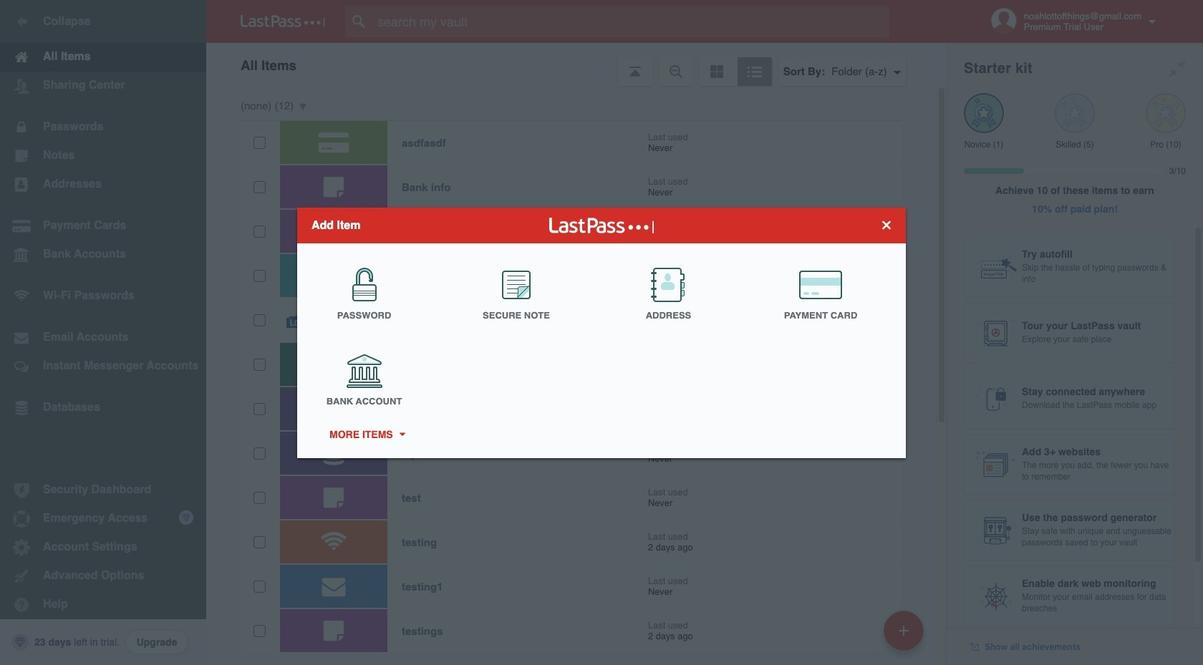 Task type: locate. For each thing, give the bounding box(es) containing it.
main navigation navigation
[[0, 0, 206, 665]]

new item navigation
[[879, 607, 933, 665]]

new item image
[[899, 626, 909, 636]]

dialog
[[297, 207, 906, 458]]



Task type: describe. For each thing, give the bounding box(es) containing it.
vault options navigation
[[206, 43, 947, 86]]

lastpass image
[[241, 15, 325, 28]]

search my vault text field
[[345, 6, 918, 37]]

caret right image
[[397, 433, 407, 436]]

Search search field
[[345, 6, 918, 37]]



